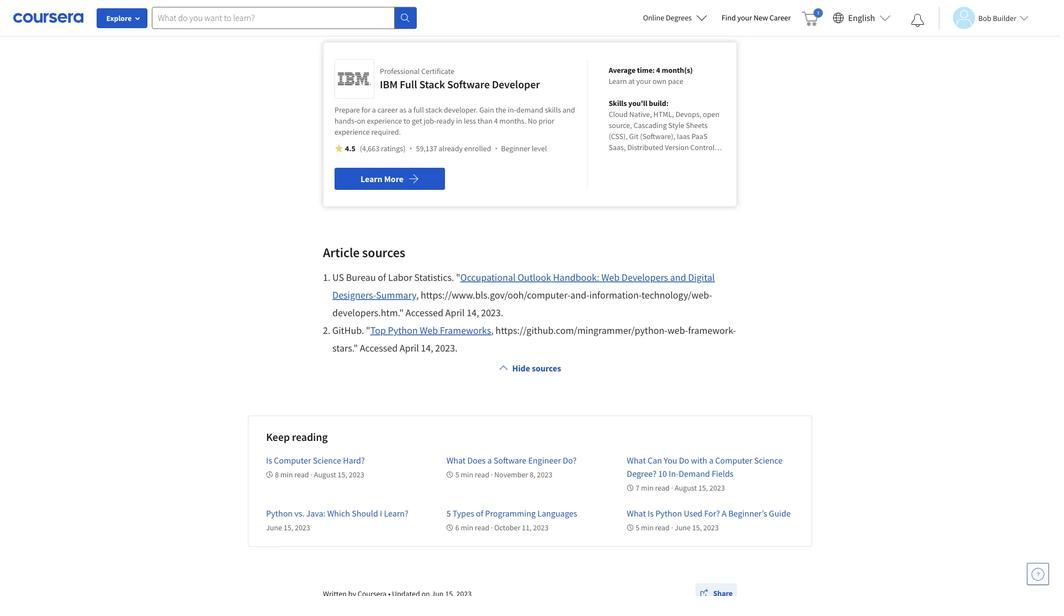 Task type: vqa. For each thing, say whether or not it's contained in the screenshot.
June inside Python Vs. Java: Which Should I Learn? June 15, 2023
yes



Task type: locate. For each thing, give the bounding box(es) containing it.
november
[[495, 470, 529, 480]]

bob
[[979, 13, 992, 23]]

software
[[448, 78, 490, 91], [494, 455, 527, 466]]

0 horizontal spatial and
[[563, 105, 575, 115]]

fields
[[712, 469, 734, 480]]

keep reading
[[266, 431, 328, 445]]

web inside occupational outlook handbook: web developers and digital designers-summary
[[602, 272, 620, 284]]

· left october
[[491, 523, 493, 533]]

month(s)
[[662, 65, 693, 75]]

, inside , https://www.bls.gov/ooh/computer-and-information-technology/web- developers.htm." accessed april 14, 2023.
[[417, 289, 419, 302]]

· down what is python used for? a beginner's guide link
[[672, 523, 674, 533]]

a right with
[[710, 455, 714, 466]]

sources inside dropdown button
[[532, 363, 561, 374]]

level
[[532, 144, 547, 154]]

in-
[[669, 469, 679, 480]]

english
[[849, 12, 876, 23]]

2023 for what is python used for? a beginner's guide
[[704, 523, 719, 533]]

professional
[[380, 66, 420, 76]]

of left labor
[[378, 272, 386, 284]]

0 vertical spatial sources
[[363, 244, 406, 261]]

find your new career link
[[717, 11, 797, 25]]

1 horizontal spatial 2023.
[[481, 307, 504, 319]]

computer up fields
[[716, 455, 753, 466]]

1 june from the left
[[266, 523, 282, 533]]

april inside , https://www.bls.gov/ooh/computer-and-information-technology/web- developers.htm." accessed april 14, 2023.
[[446, 307, 465, 319]]

1 horizontal spatial python
[[388, 325, 418, 337]]

0 vertical spatial ,
[[417, 289, 419, 302]]

1 horizontal spatial ,
[[492, 325, 494, 337]]

0 horizontal spatial 2023.
[[436, 342, 458, 355]]

keep
[[266, 431, 290, 445]]

for?
[[705, 508, 721, 519]]

information-
[[590, 289, 642, 302]]

" right statistics.
[[456, 272, 461, 284]]

read down "7 min read · august 15, 2023"
[[656, 523, 670, 533]]

python left vs.
[[266, 508, 293, 519]]

2023 for what can you do with a computer science degree? 10 in-demand fields
[[710, 483, 725, 493]]

2023 down 'hard?'
[[349, 470, 364, 480]]

0 vertical spatial web
[[602, 272, 620, 284]]

1 horizontal spatial 4
[[657, 65, 661, 75]]

stack
[[426, 105, 443, 115]]

4 up own
[[657, 65, 661, 75]]

list item containing 2
[[323, 322, 738, 358]]

0 horizontal spatial 5
[[447, 508, 451, 519]]

what is python used for? a beginner's guide
[[627, 508, 791, 519]]

of right the types
[[476, 508, 484, 519]]

learn down average
[[609, 76, 627, 86]]

august for you
[[675, 483, 697, 493]]

15, down 'demand'
[[699, 483, 709, 493]]

science up the guide
[[755, 455, 783, 466]]

learn
[[609, 76, 627, 86], [361, 174, 383, 185]]

required.
[[372, 127, 401, 137]]

1 vertical spatial august
[[675, 483, 697, 493]]

web
[[602, 272, 620, 284], [420, 325, 438, 337]]

0 vertical spatial 14,
[[467, 307, 479, 319]]

0 vertical spatial "
[[456, 272, 461, 284]]

1 vertical spatial 4
[[494, 116, 498, 126]]

1 vertical spatial "
[[366, 325, 371, 337]]

june
[[266, 523, 282, 533], [675, 523, 691, 533]]

0 vertical spatial .
[[328, 272, 331, 284]]

2023 inside python vs. java: which should i learn? june 15, 2023
[[295, 523, 310, 533]]

0 horizontal spatial of
[[378, 272, 386, 284]]

python right top
[[388, 325, 418, 337]]

0 horizontal spatial python
[[266, 508, 293, 519]]

learn more
[[361, 174, 404, 185]]

2023 right 8,
[[537, 470, 553, 480]]

0 vertical spatial learn
[[609, 76, 627, 86]]

0 horizontal spatial sources
[[363, 244, 406, 261]]

list item
[[323, 269, 738, 322], [323, 322, 738, 358]]

2023 down vs.
[[295, 523, 310, 533]]

2023 down fields
[[710, 483, 725, 493]]

science
[[313, 455, 341, 466], [755, 455, 783, 466]]

What do you want to learn? text field
[[152, 7, 395, 29]]

used
[[684, 508, 703, 519]]

1 horizontal spatial accessed
[[406, 307, 444, 319]]

15, down 'hard?'
[[338, 470, 348, 480]]

no
[[528, 116, 537, 126]]

1 list item from the top
[[323, 269, 738, 322]]

1 computer from the left
[[274, 455, 311, 466]]

what inside what can you do with a computer science degree? 10 in-demand fields
[[627, 455, 646, 466]]

accessed up top python web frameworks link
[[406, 307, 444, 319]]

1 horizontal spatial of
[[476, 508, 484, 519]]

stack
[[420, 78, 445, 91]]

1 vertical spatial april
[[400, 342, 419, 355]]

developer.
[[444, 105, 478, 115]]

april
[[446, 307, 465, 319], [400, 342, 419, 355]]

11,
[[522, 523, 532, 533]]

0 vertical spatial is
[[266, 455, 272, 466]]

months.
[[500, 116, 527, 126]]

online degrees
[[644, 13, 692, 23]]

june down 8
[[266, 523, 282, 533]]

coursera image
[[13, 9, 83, 27]]

1 horizontal spatial august
[[675, 483, 697, 493]]

0 horizontal spatial science
[[313, 455, 341, 466]]

15, down used
[[693, 523, 702, 533]]

0 vertical spatial 4
[[657, 65, 661, 75]]

1 vertical spatial and
[[671, 272, 687, 284]]

, for https://www.bls.gov/ooh/computer-
[[417, 289, 419, 302]]

"
[[456, 272, 461, 284], [366, 325, 371, 337]]

august for science
[[314, 470, 336, 480]]

0 horizontal spatial august
[[314, 470, 336, 480]]

2 science from the left
[[755, 455, 783, 466]]

you'll
[[629, 98, 648, 108]]

0 horizontal spatial computer
[[274, 455, 311, 466]]

5 up the types
[[456, 470, 460, 480]]

list
[[323, 269, 738, 358]]

0 horizontal spatial accessed
[[360, 342, 398, 355]]

beginner level
[[501, 144, 547, 154]]

2 vertical spatial 5
[[636, 523, 640, 533]]

1 vertical spatial 14,
[[421, 342, 434, 355]]

2023 for what does a software engineer do?
[[537, 470, 553, 480]]

10
[[659, 469, 668, 480]]

0 vertical spatial of
[[378, 272, 386, 284]]

. left github.
[[328, 325, 331, 337]]

ibm
[[380, 78, 398, 91]]

min right 8
[[281, 470, 293, 480]]

hands-
[[335, 116, 357, 126]]

web left frameworks in the bottom left of the page
[[420, 325, 438, 337]]

vs.
[[295, 508, 305, 519]]

0 horizontal spatial ,
[[417, 289, 419, 302]]

april inside , https://github.com/mingrammer/python-web-framework- stars." accessed april 14, 2023.
[[400, 342, 419, 355]]

1 horizontal spatial learn
[[609, 76, 627, 86]]

science up 8 min read · august 15, 2023
[[313, 455, 341, 466]]

, for https://github.com/mingrammer/python-
[[492, 325, 494, 337]]

what can you do with a computer science degree? 10 in-demand fields
[[627, 455, 783, 480]]

experience down hands- on the top left of the page
[[335, 127, 370, 137]]

june down used
[[675, 523, 691, 533]]

frameworks
[[440, 325, 492, 337]]

read down 10
[[656, 483, 670, 493]]

2023 right 11,
[[534, 523, 549, 533]]

2 june from the left
[[675, 523, 691, 533]]

is down the "keep"
[[266, 455, 272, 466]]

1 horizontal spatial and
[[671, 272, 687, 284]]

· for science
[[311, 470, 313, 480]]

1 vertical spatial learn
[[361, 174, 383, 185]]

2 horizontal spatial 5
[[636, 523, 640, 533]]

and right skills
[[563, 105, 575, 115]]

· left november
[[491, 470, 493, 480]]

1 horizontal spatial web
[[602, 272, 620, 284]]

list containing 1
[[323, 269, 738, 358]]

5 down the 7
[[636, 523, 640, 533]]

1 vertical spatial your
[[637, 76, 652, 86]]

what for what can you do with a computer science degree? 10 in-demand fields
[[627, 455, 646, 466]]

0 horizontal spatial software
[[448, 78, 490, 91]]

do
[[680, 455, 690, 466]]

april up frameworks in the bottom left of the page
[[446, 307, 465, 319]]

of for programming
[[476, 508, 484, 519]]

computer up 8
[[274, 455, 311, 466]]

1 vertical spatial ,
[[492, 325, 494, 337]]

prior
[[539, 116, 555, 126]]

sources
[[363, 244, 406, 261], [532, 363, 561, 374]]

5 left the types
[[447, 508, 451, 519]]

2023. inside , https://github.com/mingrammer/python-web-framework- stars." accessed april 14, 2023.
[[436, 342, 458, 355]]

· for of
[[491, 523, 493, 533]]

python inside list item
[[388, 325, 418, 337]]

, https://www.bls.gov/ooh/computer-and-information-technology/web- developers.htm." accessed april 14, 2023.
[[333, 289, 713, 319]]

1 horizontal spatial science
[[755, 455, 783, 466]]

2 list item from the top
[[323, 322, 738, 358]]

python up 5 min read · june 15, 2023 on the right of page
[[656, 508, 683, 519]]

explore button
[[97, 8, 148, 28]]

help center image
[[1032, 568, 1045, 581]]

april down github. " top python web frameworks
[[400, 342, 419, 355]]

sources right hide
[[532, 363, 561, 374]]

1 horizontal spatial is
[[648, 508, 654, 519]]

1 vertical spatial software
[[494, 455, 527, 466]]

0 vertical spatial 2023.
[[481, 307, 504, 319]]

and inside prepare for a career as a full stack developer. gain the in-demand skills and hands-on experience to get job-ready in less than 4 months. no prior experience required.
[[563, 105, 575, 115]]

skills
[[545, 105, 561, 115]]

1 horizontal spatial sources
[[532, 363, 561, 374]]

min right the 7
[[642, 483, 654, 493]]

. left "us"
[[328, 272, 331, 284]]

what left the "does"
[[447, 455, 466, 466]]

learn left more
[[361, 174, 383, 185]]

sources up us bureau of labor statistics. "
[[363, 244, 406, 261]]

accessed down top
[[360, 342, 398, 355]]

is computer science hard? link
[[266, 455, 367, 466]]

labor
[[388, 272, 413, 284]]

0 horizontal spatial your
[[637, 76, 652, 86]]

and up the 'technology/web-'
[[671, 272, 687, 284]]

0 horizontal spatial 4
[[494, 116, 498, 126]]

1 vertical spatial 2023.
[[436, 342, 458, 355]]

0 horizontal spatial 14,
[[421, 342, 434, 355]]

0 vertical spatial august
[[314, 470, 336, 480]]

0 horizontal spatial june
[[266, 523, 282, 533]]

" down the developers.htm." at the left bottom of the page
[[366, 325, 371, 337]]

, inside , https://github.com/mingrammer/python-web-framework- stars." accessed april 14, 2023.
[[492, 325, 494, 337]]

1 vertical spatial sources
[[532, 363, 561, 374]]

min for can
[[642, 483, 654, 493]]

a right as
[[408, 105, 412, 115]]

what for what is python used for? a beginner's guide
[[627, 508, 646, 519]]

a
[[372, 105, 376, 115], [408, 105, 412, 115], [488, 455, 492, 466], [710, 455, 714, 466]]

·
[[311, 470, 313, 480], [491, 470, 493, 480], [672, 483, 674, 493], [491, 523, 493, 533], [672, 523, 674, 533]]

software inside 'professional certificate ibm full stack software developer'
[[448, 78, 490, 91]]

what up degree?
[[627, 455, 646, 466]]

software up the developer.
[[448, 78, 490, 91]]

read for python
[[656, 523, 670, 533]]

guide
[[770, 508, 791, 519]]

a right for
[[372, 105, 376, 115]]

average time: 4 month(s) learn at your own pace
[[609, 65, 693, 86]]

your down time:
[[637, 76, 652, 86]]

0 vertical spatial software
[[448, 78, 490, 91]]

read for science
[[295, 470, 309, 480]]

.
[[328, 272, 331, 284], [328, 325, 331, 337]]

· for python
[[672, 523, 674, 533]]

experience up required.
[[367, 116, 402, 126]]

· down is computer science hard? link
[[311, 470, 313, 480]]

skills
[[609, 98, 627, 108]]

of
[[378, 272, 386, 284], [476, 508, 484, 519]]

1 horizontal spatial june
[[675, 523, 691, 533]]

, down statistics.
[[417, 289, 419, 302]]

read for you
[[656, 483, 670, 493]]

read for a
[[475, 470, 490, 480]]

us
[[333, 272, 344, 284]]

1 vertical spatial 5
[[447, 508, 451, 519]]

2023. down https://www.bls.gov/ooh/computer-
[[481, 307, 504, 319]]

1 vertical spatial of
[[476, 508, 484, 519]]

0 horizontal spatial "
[[366, 325, 371, 337]]

min down the "does"
[[461, 470, 474, 480]]

14, up frameworks in the bottom left of the page
[[467, 307, 479, 319]]

5 min read · june 15, 2023
[[636, 523, 719, 533]]

4.5 (4,663 ratings)
[[345, 144, 406, 154]]

accessed inside , https://github.com/mingrammer/python-web-framework- stars." accessed april 14, 2023.
[[360, 342, 398, 355]]

. for 1
[[328, 272, 331, 284]]

1 horizontal spatial 5
[[456, 470, 460, 480]]

experience
[[367, 116, 402, 126], [335, 127, 370, 137]]

on
[[357, 116, 366, 126]]

4 right than
[[494, 116, 498, 126]]

more
[[384, 174, 404, 185]]

2023. down top python web frameworks link
[[436, 342, 458, 355]]

read down is computer science hard? link
[[295, 470, 309, 480]]

is up 5 min read · june 15, 2023 on the right of page
[[648, 508, 654, 519]]

read
[[295, 470, 309, 480], [475, 470, 490, 480], [656, 483, 670, 493], [475, 523, 490, 533], [656, 523, 670, 533]]

1 vertical spatial accessed
[[360, 342, 398, 355]]

0 vertical spatial and
[[563, 105, 575, 115]]

software up november
[[494, 455, 527, 466]]

, down https://www.bls.gov/ooh/computer-
[[492, 325, 494, 337]]

august down 'demand'
[[675, 483, 697, 493]]

None search field
[[152, 7, 417, 29]]

hard?
[[343, 455, 365, 466]]

august down is computer science hard? link
[[314, 470, 336, 480]]

can
[[648, 455, 663, 466]]

5 for 5 min read · june 15, 2023
[[636, 523, 640, 533]]

2 computer from the left
[[716, 455, 753, 466]]

14, inside , https://github.com/mingrammer/python-web-framework- stars." accessed april 14, 2023.
[[421, 342, 434, 355]]

learn?
[[384, 508, 409, 519]]

engineer
[[529, 455, 561, 466]]

of inside list item
[[378, 272, 386, 284]]

what down the 7
[[627, 508, 646, 519]]

1 vertical spatial .
[[328, 325, 331, 337]]

14, down top python web frameworks link
[[421, 342, 434, 355]]

1 vertical spatial web
[[420, 325, 438, 337]]

1 horizontal spatial 14,
[[467, 307, 479, 319]]

outlook
[[518, 272, 552, 284]]

2 . from the top
[[328, 325, 331, 337]]

1 horizontal spatial april
[[446, 307, 465, 319]]

read down the "does"
[[475, 470, 490, 480]]

0 vertical spatial april
[[446, 307, 465, 319]]

read right 6
[[475, 523, 490, 533]]

7 min read · august 15, 2023
[[636, 483, 725, 493]]

2023 down for?
[[704, 523, 719, 533]]

· down in- at the bottom right of page
[[672, 483, 674, 493]]

8 min read · august 15, 2023
[[275, 470, 364, 480]]

web up information-
[[602, 272, 620, 284]]

what does a software engineer do? link
[[447, 455, 577, 466]]

0 horizontal spatial april
[[400, 342, 419, 355]]

1 . from the top
[[328, 272, 331, 284]]

15, down python vs. java: which should i learn? link
[[284, 523, 293, 533]]

min right 6
[[461, 523, 474, 533]]

5
[[456, 470, 460, 480], [447, 508, 451, 519], [636, 523, 640, 533]]

1 horizontal spatial computer
[[716, 455, 753, 466]]

accessed
[[406, 307, 444, 319], [360, 342, 398, 355]]

0 vertical spatial 5
[[456, 470, 460, 480]]

min down "7 min read · august 15, 2023"
[[642, 523, 654, 533]]

0 vertical spatial your
[[738, 13, 753, 23]]

computer
[[274, 455, 311, 466], [716, 455, 753, 466]]

new
[[754, 13, 769, 23]]

sources for article sources
[[363, 244, 406, 261]]

your inside average time: 4 month(s) learn at your own pace
[[637, 76, 652, 86]]

career
[[770, 13, 791, 23]]

reading
[[292, 431, 328, 445]]

your right find
[[738, 13, 753, 23]]

0 vertical spatial accessed
[[406, 307, 444, 319]]

in
[[456, 116, 463, 126]]

0 horizontal spatial learn
[[361, 174, 383, 185]]

2023 for is computer science hard?
[[349, 470, 364, 480]]

than
[[478, 116, 493, 126]]

,
[[417, 289, 419, 302], [492, 325, 494, 337]]



Task type: describe. For each thing, give the bounding box(es) containing it.
, https://github.com/mingrammer/python-web-framework- stars." accessed april 14, 2023.
[[333, 325, 737, 355]]

of for labor
[[378, 272, 386, 284]]

gain
[[480, 105, 495, 115]]

1 vertical spatial experience
[[335, 127, 370, 137]]

sources for hide sources
[[532, 363, 561, 374]]

https://www.bls.gov/ooh/computer-
[[421, 289, 571, 302]]

. for 2
[[328, 325, 331, 337]]

1 science from the left
[[313, 455, 341, 466]]

certificate
[[422, 66, 455, 76]]

developers
[[622, 272, 669, 284]]

5 types of programming languages
[[447, 508, 578, 519]]

min for does
[[461, 470, 474, 480]]

developers.htm."
[[333, 307, 404, 319]]

computer inside what can you do with a computer science degree? 10 in-demand fields
[[716, 455, 753, 466]]

own
[[653, 76, 667, 86]]

1 vertical spatial is
[[648, 508, 654, 519]]

should
[[352, 508, 378, 519]]

1 .
[[323, 272, 333, 284]]

learn inside button
[[361, 174, 383, 185]]

0 horizontal spatial web
[[420, 325, 438, 337]]

59,137 already enrolled
[[416, 144, 492, 154]]

4 inside prepare for a career as a full stack developer. gain the in-demand skills and hands-on experience to get job-ready in less than 4 months. no prior experience required.
[[494, 116, 498, 126]]

6 min read · october 11, 2023
[[456, 523, 549, 533]]

degrees
[[666, 13, 692, 23]]

online degrees button
[[635, 6, 717, 30]]

do?
[[563, 455, 577, 466]]

job-
[[424, 116, 437, 126]]

shopping cart: 1 item image
[[803, 8, 823, 26]]

4 inside average time: 4 month(s) learn at your own pace
[[657, 65, 661, 75]]

types
[[453, 508, 475, 519]]

digital
[[689, 272, 715, 284]]

bob builder button
[[939, 7, 1029, 29]]

0 vertical spatial experience
[[367, 116, 402, 126]]

science inside what can you do with a computer science degree? 10 in-demand fields
[[755, 455, 783, 466]]

14, inside , https://www.bls.gov/ooh/computer-and-information-technology/web- developers.htm." accessed april 14, 2023.
[[467, 307, 479, 319]]

beginner's
[[729, 508, 768, 519]]

7
[[636, 483, 640, 493]]

github.
[[333, 325, 364, 337]]

15, for is computer science hard?
[[338, 470, 348, 480]]

2023 for 5 types of programming languages
[[534, 523, 549, 533]]

2023. inside , https://www.bls.gov/ooh/computer-and-information-technology/web- developers.htm." accessed april 14, 2023.
[[481, 307, 504, 319]]

in-
[[508, 105, 517, 115]]

https://github.com/mingrammer/python-
[[496, 325, 668, 337]]

hide
[[513, 363, 531, 374]]

1 horizontal spatial your
[[738, 13, 753, 23]]

show notifications image
[[912, 14, 925, 27]]

for
[[362, 105, 371, 115]]

15, for what can you do with a computer science degree? 10 in-demand fields
[[699, 483, 709, 493]]

statistics.
[[415, 272, 454, 284]]

article
[[323, 244, 360, 261]]

· for a
[[491, 470, 493, 480]]

web-
[[668, 325, 689, 337]]

min for types
[[461, 523, 474, 533]]

python vs. java: which should i learn? june 15, 2023
[[266, 508, 409, 533]]

explore
[[106, 13, 132, 23]]

get
[[412, 116, 422, 126]]

5 for 5 types of programming languages
[[447, 508, 451, 519]]

i
[[380, 508, 382, 519]]

accessed inside , https://www.bls.gov/ooh/computer-and-information-technology/web- developers.htm." accessed april 14, 2023.
[[406, 307, 444, 319]]

article sources
[[323, 244, 406, 261]]

time:
[[638, 65, 655, 75]]

a
[[722, 508, 727, 519]]

demand
[[679, 469, 711, 480]]

5 min read · november 8, 2023
[[456, 470, 553, 480]]

learn more button
[[335, 168, 445, 190]]

a inside what can you do with a computer science degree? 10 in-demand fields
[[710, 455, 714, 466]]

what for what does a software engineer do?
[[447, 455, 466, 466]]

the
[[496, 105, 507, 115]]

5 for 5 min read · november 8, 2023
[[456, 470, 460, 480]]

summary
[[376, 289, 417, 302]]

bob builder
[[979, 13, 1017, 23]]

top
[[371, 325, 386, 337]]

python inside python vs. java: which should i learn? june 15, 2023
[[266, 508, 293, 519]]

full
[[414, 105, 424, 115]]

learn inside average time: 4 month(s) learn at your own pace
[[609, 76, 627, 86]]

framework-
[[689, 325, 737, 337]]

which
[[328, 508, 350, 519]]

enrolled
[[465, 144, 492, 154]]

github. " top python web frameworks
[[333, 325, 492, 337]]

october
[[495, 523, 521, 533]]

to
[[404, 116, 411, 126]]

what can you do with a computer science degree? 10 in-demand fields link
[[627, 455, 783, 480]]

15, for what is python used for? a beginner's guide
[[693, 523, 702, 533]]

ibm image
[[338, 62, 371, 96]]

read for of
[[475, 523, 490, 533]]

15, inside python vs. java: which should i learn? june 15, 2023
[[284, 523, 293, 533]]

technology/web-
[[642, 289, 713, 302]]

professional certificate ibm full stack software developer
[[380, 66, 540, 91]]

stars."
[[333, 342, 358, 355]]

find
[[722, 13, 736, 23]]

beginner
[[501, 144, 531, 154]]

and inside occupational outlook handbook: web developers and digital designers-summary
[[671, 272, 687, 284]]

online
[[644, 13, 665, 23]]

2 horizontal spatial python
[[656, 508, 683, 519]]

python vs. java: which should i learn? link
[[266, 508, 409, 519]]

8,
[[530, 470, 536, 480]]

6
[[456, 523, 460, 533]]

· for you
[[672, 483, 674, 493]]

a right the "does"
[[488, 455, 492, 466]]

what does a software engineer do?
[[447, 455, 577, 466]]

hide sources
[[513, 363, 561, 374]]

0 horizontal spatial is
[[266, 455, 272, 466]]

ratings)
[[381, 144, 406, 154]]

ready
[[437, 116, 455, 126]]

min for is
[[642, 523, 654, 533]]

2
[[323, 325, 328, 337]]

find your new career
[[722, 13, 791, 23]]

already
[[439, 144, 463, 154]]

june inside python vs. java: which should i learn? june 15, 2023
[[266, 523, 282, 533]]

handbook:
[[554, 272, 600, 284]]

languages
[[538, 508, 578, 519]]

min for computer
[[281, 470, 293, 480]]

1 horizontal spatial software
[[494, 455, 527, 466]]

is computer science hard?
[[266, 455, 367, 466]]

average
[[609, 65, 636, 75]]

as
[[400, 105, 407, 115]]

5 types of programming languages link
[[447, 508, 578, 519]]

list item containing 1
[[323, 269, 738, 322]]

build:
[[649, 98, 669, 108]]

1 horizontal spatial "
[[456, 272, 461, 284]]



